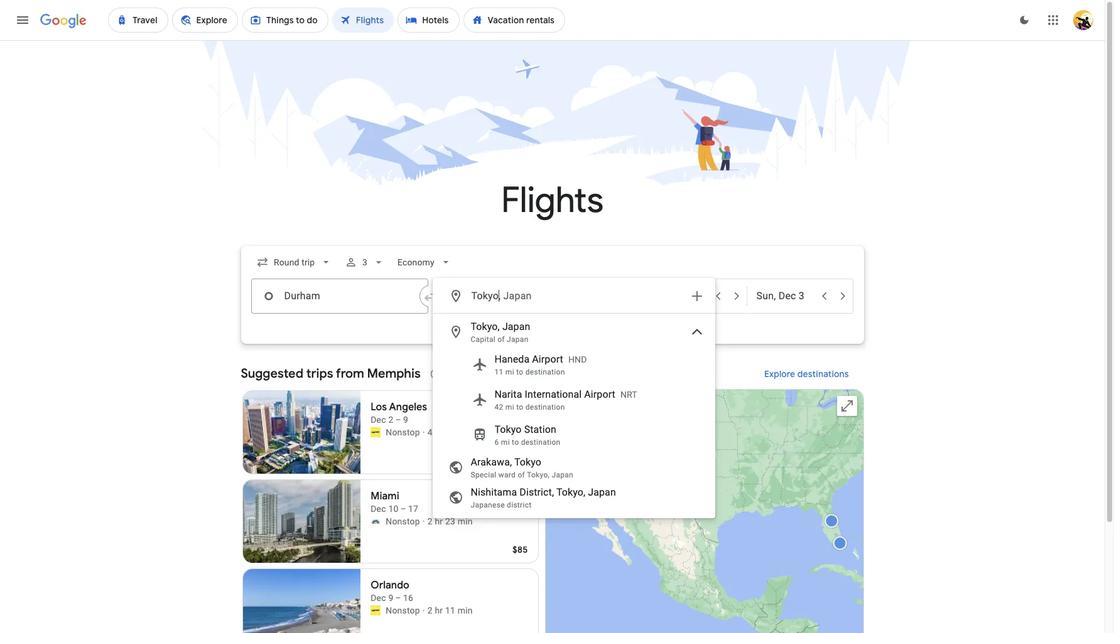 Task type: locate. For each thing, give the bounding box(es) containing it.
to down haneda
[[517, 368, 524, 377]]

orlando
[[371, 580, 410, 592]]

‌,
[[499, 290, 501, 302]]

2 4 from the left
[[445, 428, 450, 438]]

1 vertical spatial to
[[517, 403, 524, 412]]

 image
[[423, 427, 425, 439], [423, 516, 425, 528], [423, 605, 425, 618]]

of inside arakawa, tokyo special ward of tokyo, japan
[[518, 471, 525, 480]]

mi right 42
[[506, 403, 514, 412]]

nonstop for miami
[[386, 517, 420, 527]]

2 vertical spatial hr
[[435, 606, 443, 616]]

airport left nrt at the right of page
[[584, 389, 616, 401]]

2 right spirit image
[[428, 606, 433, 616]]

japan up the "nishitama district, tokyo, japan" option
[[552, 471, 574, 480]]

2 hr 11 min
[[428, 606, 473, 616]]

1 horizontal spatial airport
[[584, 389, 616, 401]]

destination
[[526, 368, 565, 377], [526, 403, 565, 412], [521, 439, 561, 447]]

japan
[[504, 290, 532, 302], [503, 321, 531, 333], [507, 335, 529, 344], [552, 471, 574, 480], [588, 487, 616, 499]]

 image left 2 hr 23 min
[[423, 516, 425, 528]]

main menu image
[[15, 13, 30, 28]]

2
[[428, 517, 433, 527], [428, 606, 433, 616]]

dec
[[371, 415, 386, 425], [371, 504, 386, 515], [371, 594, 386, 604]]

hr for orlando
[[435, 606, 443, 616]]

1 vertical spatial hr
[[435, 517, 443, 527]]

suggested
[[241, 366, 303, 382]]

1 vertical spatial tokyo
[[515, 457, 542, 469]]

mi right 6
[[501, 439, 510, 447]]

dec up allegiant icon
[[371, 504, 386, 515]]

trips
[[306, 366, 333, 382]]

district,
[[520, 487, 554, 499]]

1 horizontal spatial 11
[[495, 368, 504, 377]]

nonstop
[[386, 428, 420, 438], [386, 517, 420, 527], [386, 606, 420, 616]]

1 vertical spatial min
[[458, 517, 473, 527]]

2 vertical spatial nonstop
[[386, 606, 420, 616]]

0 vertical spatial 2
[[428, 517, 433, 527]]

nonstop down 10 – 17 on the left bottom
[[386, 517, 420, 527]]

of right ward
[[518, 471, 525, 480]]

1 dec from the top
[[371, 415, 386, 425]]

1 horizontal spatial tokyo,
[[527, 471, 550, 480]]

 image left '4 hr 4 min' at the bottom left
[[423, 427, 425, 439]]

1 vertical spatial tokyo,
[[527, 471, 550, 480]]

Where else? text field
[[471, 281, 682, 312]]

Flight search field
[[231, 246, 874, 519]]

haneda
[[495, 354, 530, 366]]

dec up spirit image
[[371, 594, 386, 604]]

1 2 from the top
[[428, 517, 433, 527]]

of right the capital
[[498, 335, 505, 344]]

haneda airport hnd 11 mi to destination
[[495, 354, 587, 377]]

narita
[[495, 389, 522, 401]]

from
[[336, 366, 364, 382]]

0 horizontal spatial airport
[[532, 354, 563, 366]]

japan inside nishitama district, tokyo, japan japanese district
[[588, 487, 616, 499]]

dec inside orlando dec 9 – 16
[[371, 594, 386, 604]]

1 4 from the left
[[428, 428, 433, 438]]

mi down haneda
[[506, 368, 514, 377]]

3 dec from the top
[[371, 594, 386, 604]]

2 2 from the top
[[428, 606, 433, 616]]

nishitama
[[471, 487, 517, 499]]

1 hr from the top
[[435, 428, 443, 438]]

0 vertical spatial  image
[[423, 427, 425, 439]]

0 vertical spatial dec
[[371, 415, 386, 425]]

1 vertical spatial dec
[[371, 504, 386, 515]]

mi
[[506, 368, 514, 377], [506, 403, 514, 412], [501, 439, 510, 447]]

japan right '‌,'
[[504, 290, 532, 302]]

to
[[517, 368, 524, 377], [517, 403, 524, 412], [512, 439, 519, 447]]

0 vertical spatial hr
[[435, 428, 443, 438]]

None field
[[251, 251, 337, 274], [393, 251, 457, 274], [251, 251, 337, 274], [393, 251, 457, 274]]

1 vertical spatial airport
[[584, 389, 616, 401]]

0 vertical spatial destination
[[526, 368, 565, 377]]

airport inside haneda airport hnd 11 mi to destination
[[532, 354, 563, 366]]

explore destinations
[[764, 369, 849, 380]]

0 horizontal spatial 4
[[428, 428, 433, 438]]

hr for miami
[[435, 517, 443, 527]]

0 vertical spatial tokyo
[[495, 424, 522, 436]]

 image for orlando
[[423, 605, 425, 618]]

airport
[[532, 354, 563, 366], [584, 389, 616, 401]]

min
[[453, 428, 468, 438], [458, 517, 473, 527], [458, 606, 473, 616]]

85 US dollars text field
[[513, 545, 528, 556]]

0 vertical spatial of
[[498, 335, 505, 344]]

dec inside miami dec 10 – 17
[[371, 504, 386, 515]]

suggested trips from memphis
[[241, 366, 421, 382]]

min for miami
[[458, 517, 473, 527]]

11
[[495, 368, 504, 377], [445, 606, 456, 616]]

3  image from the top
[[423, 605, 425, 618]]

1 nonstop from the top
[[386, 428, 420, 438]]

tokyo inside arakawa, tokyo special ward of tokyo, japan
[[515, 457, 542, 469]]

2 vertical spatial  image
[[423, 605, 425, 618]]

0 vertical spatial airport
[[532, 354, 563, 366]]

of
[[498, 335, 505, 344], [518, 471, 525, 480]]

6
[[495, 439, 499, 447]]

1 vertical spatial of
[[518, 471, 525, 480]]

1 vertical spatial  image
[[423, 516, 425, 528]]

nrt
[[621, 390, 638, 400]]

1 vertical spatial nonstop
[[386, 517, 420, 527]]

2 vertical spatial min
[[458, 606, 473, 616]]

to inside haneda airport hnd 11 mi to destination
[[517, 368, 524, 377]]

miami dec 10 – 17
[[371, 491, 419, 515]]

nonstop down 9 – 16
[[386, 606, 420, 616]]

list box containing tokyo, japan
[[433, 314, 715, 518]]

min for orlando
[[458, 606, 473, 616]]

tokyo, inside tokyo, japan capital of japan
[[471, 321, 500, 333]]

tokyo, japan option
[[433, 317, 715, 347]]

1  image from the top
[[423, 427, 425, 439]]

1 vertical spatial destination
[[526, 403, 565, 412]]

miami
[[371, 491, 399, 503]]

0 vertical spatial to
[[517, 368, 524, 377]]

2  image from the top
[[423, 516, 425, 528]]

 image for miami
[[423, 516, 425, 528]]

japan down arakawa, tokyo option
[[588, 487, 616, 499]]

explore destinations button
[[749, 359, 864, 390]]

2 nonstop from the top
[[386, 517, 420, 527]]

nishitama district, tokyo, japan japanese district
[[471, 487, 616, 510]]

0 horizontal spatial tokyo,
[[471, 321, 500, 333]]

2 vertical spatial tokyo,
[[557, 487, 586, 499]]

to down narita
[[517, 403, 524, 412]]

tokyo, up the capital
[[471, 321, 500, 333]]

0 vertical spatial nonstop
[[386, 428, 420, 438]]

0 horizontal spatial of
[[498, 335, 505, 344]]

arakawa, tokyo special ward of tokyo, japan
[[471, 457, 574, 480]]

1 vertical spatial mi
[[506, 403, 514, 412]]

2 vertical spatial mi
[[501, 439, 510, 447]]

4
[[428, 428, 433, 438], [445, 428, 450, 438]]

3 nonstop from the top
[[386, 606, 420, 616]]

tokyo, down arakawa, tokyo option
[[557, 487, 586, 499]]

2 hr from the top
[[435, 517, 443, 527]]

narita international airport (nrt) option
[[433, 383, 715, 418]]

0 vertical spatial min
[[453, 428, 468, 438]]

memphis
[[367, 366, 421, 382]]

haneda airport (hnd) option
[[433, 347, 715, 383]]

los
[[371, 401, 387, 414]]

angeles
[[389, 401, 427, 414]]

hnd
[[568, 355, 587, 365]]

2 horizontal spatial tokyo,
[[557, 487, 586, 499]]

1 vertical spatial 11
[[445, 606, 456, 616]]

2 dec from the top
[[371, 504, 386, 515]]

nishitama district, tokyo, japan option
[[433, 483, 715, 513]]

to right 6
[[512, 439, 519, 447]]

 image for los angeles
[[423, 427, 425, 439]]

2 vertical spatial destination
[[521, 439, 561, 447]]

nonstop down 2 – 9
[[386, 428, 420, 438]]

hr for los angeles
[[435, 428, 443, 438]]

1 vertical spatial 2
[[428, 606, 433, 616]]

destination up international
[[526, 368, 565, 377]]

2 vertical spatial to
[[512, 439, 519, 447]]

enter your destination dialog
[[433, 278, 715, 519]]

hr
[[435, 428, 443, 438], [435, 517, 443, 527], [435, 606, 443, 616]]

destination down international
[[526, 403, 565, 412]]

allegiant image
[[371, 517, 381, 527]]

tokyo
[[495, 424, 522, 436], [515, 457, 542, 469]]

2 for miami
[[428, 517, 433, 527]]

destination down station
[[521, 439, 561, 447]]

tokyo up 6
[[495, 424, 522, 436]]

tokyo up ward
[[515, 457, 542, 469]]

to inside narita international airport nrt 42 mi to destination
[[517, 403, 524, 412]]

0 vertical spatial 11
[[495, 368, 504, 377]]

dec down the los on the bottom left of page
[[371, 415, 386, 425]]

tokyo inside the tokyo station 6 mi to destination
[[495, 424, 522, 436]]

2 vertical spatial dec
[[371, 594, 386, 604]]

0 vertical spatial tokyo,
[[471, 321, 500, 333]]

0 horizontal spatial 11
[[445, 606, 456, 616]]

list box
[[433, 314, 715, 518]]

tokyo, up district,
[[527, 471, 550, 480]]

1 horizontal spatial of
[[518, 471, 525, 480]]

0 vertical spatial mi
[[506, 368, 514, 377]]

tokyo,
[[471, 321, 500, 333], [527, 471, 550, 480], [557, 487, 586, 499]]

None text field
[[251, 279, 428, 314]]

2 left the 23
[[428, 517, 433, 527]]

1 horizontal spatial 4
[[445, 428, 450, 438]]

 image left 2 hr 11 min
[[423, 605, 425, 618]]

min for los angeles
[[453, 428, 468, 438]]

3 hr from the top
[[435, 606, 443, 616]]

airport left hnd
[[532, 354, 563, 366]]

destination, select multiple airports image
[[690, 289, 705, 304]]

2 – 9
[[389, 415, 408, 425]]

japanese
[[471, 501, 505, 510]]

tokyo, inside nishitama district, tokyo, japan japanese district
[[557, 487, 586, 499]]



Task type: describe. For each thing, give the bounding box(es) containing it.
spirit image
[[371, 606, 381, 616]]

tokyo station option
[[433, 418, 715, 453]]

$85
[[513, 545, 528, 556]]

42
[[495, 403, 504, 412]]

dec for miami
[[371, 504, 386, 515]]

$90
[[512, 455, 528, 467]]

capital
[[471, 335, 496, 344]]

11 inside haneda airport hnd 11 mi to destination
[[495, 368, 504, 377]]

to inside the tokyo station 6 mi to destination
[[512, 439, 519, 447]]

tokyo station 6 mi to destination
[[495, 424, 561, 447]]

special
[[471, 471, 497, 480]]

3
[[362, 258, 367, 268]]

district
[[507, 501, 532, 510]]

9 – 16
[[389, 594, 413, 604]]

Return text field
[[757, 280, 815, 314]]

los angeles dec 2 – 9
[[371, 401, 427, 425]]

Departure text field
[[651, 280, 708, 314]]

explore
[[764, 369, 795, 380]]

tokyo, japan capital of japan
[[471, 321, 531, 344]]

destination inside narita international airport nrt 42 mi to destination
[[526, 403, 565, 412]]

destination inside the tokyo station 6 mi to destination
[[521, 439, 561, 447]]

destinations
[[798, 369, 849, 380]]

4 hr 4 min
[[428, 428, 468, 438]]

toggle nearby airports for tokyo, japan image
[[690, 325, 705, 340]]

3 button
[[340, 248, 390, 278]]

mi inside the tokyo station 6 mi to destination
[[501, 439, 510, 447]]

destination inside haneda airport hnd 11 mi to destination
[[526, 368, 565, 377]]

nonstop for orlando
[[386, 606, 420, 616]]

narita international airport nrt 42 mi to destination
[[495, 389, 638, 412]]

arakawa,
[[471, 457, 512, 469]]

japan inside arakawa, tokyo special ward of tokyo, japan
[[552, 471, 574, 480]]

japan up haneda
[[507, 335, 529, 344]]

2 for orlando
[[428, 606, 433, 616]]

‌, japan
[[499, 290, 532, 302]]

2 hr 23 min
[[428, 517, 473, 527]]

90 US dollars text field
[[512, 455, 528, 467]]

nonstop for los
[[386, 428, 420, 438]]

10 – 17
[[389, 504, 419, 515]]

spirit image
[[371, 428, 381, 438]]

flights
[[501, 178, 604, 223]]

international
[[525, 389, 582, 401]]

dec inside 'los angeles dec 2 – 9'
[[371, 415, 386, 425]]

arakawa, tokyo option
[[433, 453, 715, 483]]

11 inside suggested trips from memphis region
[[445, 606, 456, 616]]

airport inside narita international airport nrt 42 mi to destination
[[584, 389, 616, 401]]

japan down ‌, japan in the left of the page
[[503, 321, 531, 333]]

list box inside enter your destination dialog
[[433, 314, 715, 518]]

suggested trips from memphis region
[[241, 359, 864, 634]]

change appearance image
[[1010, 5, 1040, 35]]

orlando dec 9 – 16
[[371, 580, 413, 604]]

tokyo, inside arakawa, tokyo special ward of tokyo, japan
[[527, 471, 550, 480]]

ward
[[499, 471, 516, 480]]

dec for orlando
[[371, 594, 386, 604]]

23
[[445, 517, 456, 527]]

mi inside narita international airport nrt 42 mi to destination
[[506, 403, 514, 412]]

station
[[524, 424, 557, 436]]

of inside tokyo, japan capital of japan
[[498, 335, 505, 344]]

mi inside haneda airport hnd 11 mi to destination
[[506, 368, 514, 377]]



Task type: vqa. For each thing, say whether or not it's contained in the screenshot.


